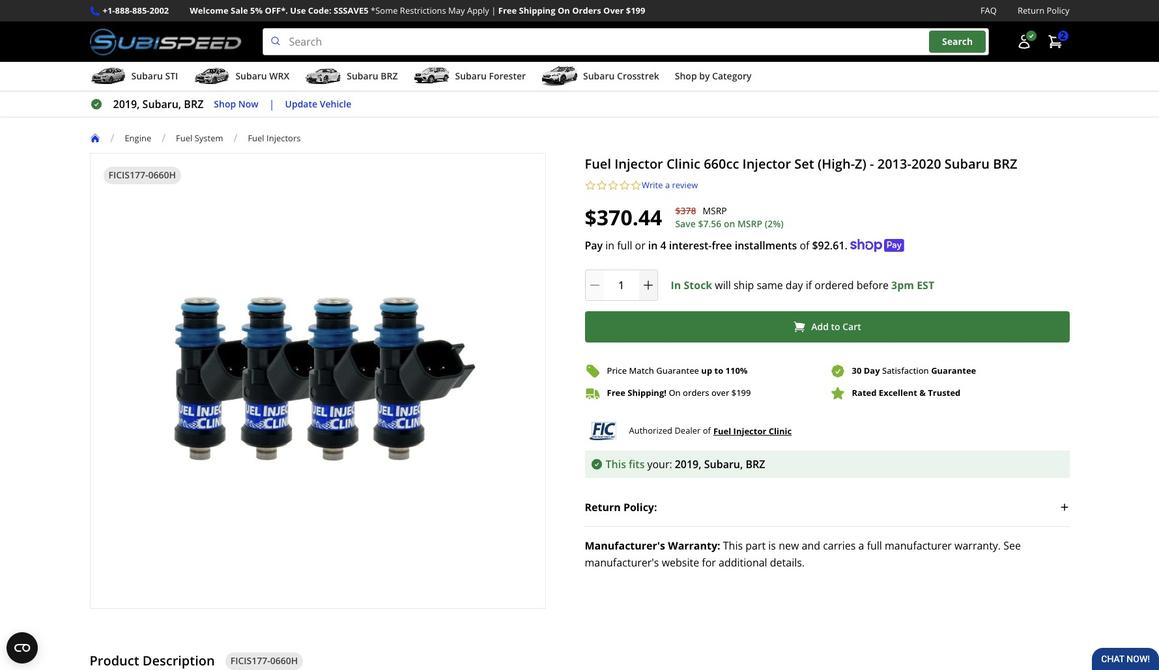 Task type: vqa. For each thing, say whether or not it's contained in the screenshot.
HAVE
no



Task type: describe. For each thing, give the bounding box(es) containing it.
z)
[[855, 155, 867, 173]]

fuel injectors link down update
[[248, 132, 311, 144]]

2 empty star image from the left
[[596, 180, 608, 191]]

+1-888-885-2002 link
[[103, 4, 169, 18]]

add to cart
[[811, 321, 861, 333]]

faq
[[981, 5, 997, 16]]

subaru crosstrek
[[583, 70, 659, 82]]

subaru for subaru sti
[[131, 70, 163, 82]]

product description
[[90, 652, 215, 670]]

(2%)
[[765, 217, 784, 230]]

new
[[779, 539, 799, 553]]

subaru for subaru crosstrek
[[583, 70, 615, 82]]

subaru for subaru brz
[[347, 70, 378, 82]]

1 horizontal spatial 0660h
[[270, 655, 298, 667]]

welcome
[[190, 5, 228, 16]]

fuel inside authorized dealer of fuel injector clinic
[[713, 425, 731, 437]]

update
[[285, 98, 317, 110]]

2013-
[[878, 155, 912, 173]]

.
[[845, 238, 848, 253]]

a subaru brz thumbnail image image
[[305, 67, 342, 86]]

fuel system
[[176, 132, 223, 144]]

rated excellent & trusted
[[852, 387, 961, 399]]

dealer
[[675, 425, 701, 437]]

a subaru crosstrek thumbnail image image
[[542, 67, 578, 86]]

1 empty star image from the left
[[585, 180, 596, 191]]

stock
[[684, 278, 712, 292]]

/ for engine
[[110, 131, 114, 145]]

shipping
[[519, 5, 556, 16]]

1 horizontal spatial free
[[607, 387, 625, 399]]

authorized
[[629, 425, 673, 437]]

a subaru wrx thumbnail image image
[[194, 67, 230, 86]]

shop now link
[[214, 97, 259, 112]]

forester
[[489, 70, 526, 82]]

2 button
[[1041, 29, 1070, 55]]

in stock will ship same day if ordered before 3pm est
[[671, 278, 935, 292]]

for
[[702, 556, 716, 570]]

return for return policy
[[1018, 5, 1045, 16]]

subispeed logo image
[[90, 28, 241, 55]]

0 vertical spatial clinic
[[667, 155, 700, 173]]

carries
[[823, 539, 856, 553]]

brz inside dropdown button
[[381, 70, 398, 82]]

installments
[[735, 238, 797, 253]]

3pm
[[891, 278, 914, 292]]

return policy: button
[[585, 488, 1070, 526]]

$7.56
[[698, 217, 722, 230]]

shop pay image
[[850, 239, 904, 252]]

0 vertical spatial subaru,
[[142, 97, 181, 112]]

110%
[[726, 365, 748, 377]]

full inside this part is new and carries a full manufacturer warranty. see manufacturer's website for additional details.
[[867, 539, 882, 553]]

now
[[238, 98, 259, 110]]

restrictions
[[400, 5, 446, 16]]

will
[[715, 278, 731, 292]]

subaru brz button
[[305, 65, 398, 91]]

product
[[90, 652, 139, 670]]

decrement image
[[588, 279, 601, 292]]

fuel injector clinic image
[[585, 422, 621, 440]]

a inside this part is new and carries a full manufacturer warranty. see manufacturer's website for additional details.
[[859, 539, 864, 553]]

30 day satisfaction guarantee
[[852, 365, 976, 377]]

up
[[701, 365, 712, 377]]

system
[[195, 132, 223, 144]]

subaru wrx button
[[194, 65, 289, 91]]

660cc
[[704, 155, 739, 173]]

subaru sti button
[[90, 65, 178, 91]]

increment image
[[642, 279, 655, 292]]

injector for fuel injector clinic 660cc injector set (high-z) - 2013-2020 subaru brz
[[743, 155, 791, 173]]

on
[[724, 217, 735, 230]]

0 vertical spatial |
[[491, 5, 496, 16]]

2 guarantee from the left
[[931, 365, 976, 377]]

authorized dealer of fuel injector clinic
[[629, 425, 792, 437]]

may
[[448, 5, 465, 16]]

rated
[[852, 387, 877, 399]]

injector for authorized dealer of fuel injector clinic
[[733, 425, 767, 437]]

this for fits
[[606, 457, 626, 472]]

1 vertical spatial on
[[669, 387, 681, 399]]

1 guarantee from the left
[[656, 365, 699, 377]]

add to cart button
[[585, 311, 1070, 343]]

subaru right 2020
[[945, 155, 990, 173]]

wrx
[[269, 70, 289, 82]]

free
[[712, 238, 732, 253]]

free shipping! on orders over $199
[[607, 387, 751, 399]]

subaru sti
[[131, 70, 178, 82]]

by
[[699, 70, 710, 82]]

website
[[662, 556, 699, 570]]

4 empty star image from the left
[[619, 180, 630, 191]]

price match guarantee up to 110%
[[607, 365, 748, 377]]

fuel injectors
[[248, 132, 301, 144]]

search button
[[929, 31, 986, 53]]

+1-888-885-2002
[[103, 5, 169, 16]]

manufacturer's warranty:
[[585, 539, 720, 553]]

vehicle
[[320, 98, 351, 110]]

of inside authorized dealer of fuel injector clinic
[[703, 425, 711, 437]]

this for part
[[723, 539, 743, 553]]

before
[[857, 278, 889, 292]]

*some
[[371, 5, 398, 16]]

subaru forester button
[[413, 65, 526, 91]]

button image
[[1016, 34, 1032, 50]]

policy:
[[624, 500, 657, 515]]

update vehicle button
[[285, 97, 351, 112]]

2002
[[150, 5, 169, 16]]

$378 msrp save $7.56 on msrp (2%)
[[675, 205, 784, 230]]

set
[[795, 155, 814, 173]]

day
[[864, 365, 880, 377]]

fuel injectors link down now
[[248, 132, 301, 144]]

&
[[920, 387, 926, 399]]

fuel injector clinic 660cc injector set (high-z) - 2013-2020 subaru brz
[[585, 155, 1018, 173]]

shop now
[[214, 98, 259, 110]]



Task type: locate. For each thing, give the bounding box(es) containing it.
1 horizontal spatial msrp
[[738, 217, 762, 230]]

1 horizontal spatial shop
[[675, 70, 697, 82]]

1 horizontal spatial a
[[859, 539, 864, 553]]

fuel up '$370.44' on the right of the page
[[585, 155, 611, 173]]

3 / from the left
[[234, 131, 237, 145]]

in
[[605, 238, 615, 253], [648, 238, 658, 253]]

0 vertical spatial on
[[558, 5, 570, 16]]

1 horizontal spatial return
[[1018, 5, 1045, 16]]

trusted
[[928, 387, 961, 399]]

3 empty star image from the left
[[608, 180, 619, 191]]

shop by category button
[[675, 65, 752, 91]]

0 vertical spatial ficis177-0660h
[[108, 169, 176, 181]]

faq link
[[981, 4, 997, 18]]

/ for fuel injectors
[[234, 131, 237, 145]]

in left 4
[[648, 238, 658, 253]]

2020
[[912, 155, 941, 173]]

1 vertical spatial to
[[714, 365, 723, 377]]

msrp up '$7.56'
[[703, 205, 727, 217]]

this inside this part is new and carries a full manufacturer warranty. see manufacturer's website for additional details.
[[723, 539, 743, 553]]

1 horizontal spatial this
[[723, 539, 743, 553]]

pay in full or in 4 interest-free installments of $92.61 .
[[585, 238, 848, 253]]

0 vertical spatial of
[[800, 238, 810, 253]]

2 horizontal spatial /
[[234, 131, 237, 145]]

this part is new and carries a full manufacturer warranty. see manufacturer's website for additional details.
[[585, 539, 1021, 570]]

0 horizontal spatial ficis177-
[[108, 169, 148, 181]]

shop left now
[[214, 98, 236, 110]]

to right add
[[831, 321, 840, 333]]

0 horizontal spatial /
[[110, 131, 114, 145]]

on
[[558, 5, 570, 16], [669, 387, 681, 399]]

use
[[290, 5, 306, 16]]

fuel right dealer
[[713, 425, 731, 437]]

fuel injector clinic link
[[713, 424, 792, 438]]

injector down "110%"
[[733, 425, 767, 437]]

0 horizontal spatial 0660h
[[148, 169, 176, 181]]

0 vertical spatial to
[[831, 321, 840, 333]]

injector up write
[[615, 155, 663, 173]]

save
[[675, 217, 696, 230]]

guarantee up free shipping! on orders over $199
[[656, 365, 699, 377]]

this fits your: 2019, subaru, brz
[[606, 457, 765, 472]]

of left "$92.61"
[[800, 238, 810, 253]]

| right now
[[269, 97, 275, 112]]

in
[[671, 278, 681, 292]]

1 vertical spatial 0660h
[[270, 655, 298, 667]]

code:
[[308, 5, 331, 16]]

1 vertical spatial shop
[[214, 98, 236, 110]]

to inside 'button'
[[831, 321, 840, 333]]

if
[[806, 278, 812, 292]]

open widget image
[[7, 633, 38, 664]]

fuel for fuel injector clinic 660cc injector set (high-z) - 2013-2020 subaru brz
[[585, 155, 611, 173]]

satisfaction
[[882, 365, 929, 377]]

subaru left the "crosstrek"
[[583, 70, 615, 82]]

description
[[143, 652, 215, 670]]

1 vertical spatial ficis177-
[[230, 655, 270, 667]]

subaru left the forester
[[455, 70, 487, 82]]

your:
[[647, 457, 672, 472]]

1 horizontal spatial ficis177-
[[230, 655, 270, 667]]

shop inside dropdown button
[[675, 70, 697, 82]]

engine link
[[125, 132, 162, 144], [125, 132, 151, 144]]

in right "pay"
[[605, 238, 615, 253]]

0 horizontal spatial guarantee
[[656, 365, 699, 377]]

msrp right on
[[738, 217, 762, 230]]

return policy:
[[585, 500, 657, 515]]

5 empty star image from the left
[[630, 180, 642, 191]]

fits
[[629, 457, 645, 472]]

1 horizontal spatial 2019,
[[675, 457, 702, 472]]

(high-
[[818, 155, 855, 173]]

injector inside authorized dealer of fuel injector clinic
[[733, 425, 767, 437]]

return left policy
[[1018, 5, 1045, 16]]

or
[[635, 238, 646, 253]]

subaru crosstrek button
[[542, 65, 659, 91]]

0 vertical spatial a
[[665, 179, 670, 191]]

return left policy:
[[585, 500, 621, 515]]

1 vertical spatial return
[[585, 500, 621, 515]]

orders
[[683, 387, 709, 399]]

subaru up now
[[235, 70, 267, 82]]

shop by category
[[675, 70, 752, 82]]

4
[[660, 238, 666, 253]]

see
[[1004, 539, 1021, 553]]

1 horizontal spatial /
[[162, 131, 166, 145]]

0 horizontal spatial clinic
[[667, 155, 700, 173]]

0 vertical spatial this
[[606, 457, 626, 472]]

None number field
[[585, 270, 658, 301]]

warranty.
[[955, 539, 1001, 553]]

1 vertical spatial subaru,
[[704, 457, 743, 472]]

$370.44
[[585, 203, 662, 231]]

1 horizontal spatial in
[[648, 238, 658, 253]]

1 horizontal spatial on
[[669, 387, 681, 399]]

free right apply
[[498, 5, 517, 16]]

free
[[498, 5, 517, 16], [607, 387, 625, 399]]

1 vertical spatial full
[[867, 539, 882, 553]]

0 vertical spatial return
[[1018, 5, 1045, 16]]

return inside dropdown button
[[585, 500, 621, 515]]

0 horizontal spatial free
[[498, 5, 517, 16]]

/ right home image
[[110, 131, 114, 145]]

subaru
[[131, 70, 163, 82], [235, 70, 267, 82], [347, 70, 378, 82], [455, 70, 487, 82], [583, 70, 615, 82], [945, 155, 990, 173]]

a right carries
[[859, 539, 864, 553]]

0 vertical spatial 0660h
[[148, 169, 176, 181]]

1 horizontal spatial |
[[491, 5, 496, 16]]

return policy
[[1018, 5, 1070, 16]]

subaru up vehicle
[[347, 70, 378, 82]]

manufacturer's
[[585, 539, 665, 553]]

1 vertical spatial ficis177-0660h
[[230, 655, 298, 667]]

clinic inside authorized dealer of fuel injector clinic
[[769, 425, 792, 437]]

30
[[852, 365, 862, 377]]

review
[[672, 179, 698, 191]]

free down price
[[607, 387, 625, 399]]

1 horizontal spatial $199
[[732, 387, 751, 399]]

fuel left system
[[176, 132, 192, 144]]

fuel left injectors
[[248, 132, 264, 144]]

0 vertical spatial shop
[[675, 70, 697, 82]]

0 vertical spatial $199
[[626, 5, 645, 16]]

manufacturer's
[[585, 556, 659, 570]]

policy
[[1047, 5, 1070, 16]]

1 horizontal spatial clinic
[[769, 425, 792, 437]]

empty star image
[[585, 180, 596, 191], [596, 180, 608, 191], [608, 180, 619, 191], [619, 180, 630, 191], [630, 180, 642, 191]]

this up 'additional'
[[723, 539, 743, 553]]

injectors
[[267, 132, 301, 144]]

ship
[[734, 278, 754, 292]]

0 vertical spatial 2019,
[[113, 97, 140, 112]]

full
[[617, 238, 632, 253], [867, 539, 882, 553]]

0 horizontal spatial ficis177-0660h
[[108, 169, 176, 181]]

0 vertical spatial free
[[498, 5, 517, 16]]

match
[[629, 365, 654, 377]]

injector
[[615, 155, 663, 173], [743, 155, 791, 173], [733, 425, 767, 437]]

this
[[606, 457, 626, 472], [723, 539, 743, 553]]

subaru,
[[142, 97, 181, 112], [704, 457, 743, 472]]

0 horizontal spatial msrp
[[703, 205, 727, 217]]

a right write
[[665, 179, 670, 191]]

1 vertical spatial clinic
[[769, 425, 792, 437]]

885-
[[132, 5, 150, 16]]

update vehicle
[[285, 98, 351, 110]]

subaru left sti
[[131, 70, 163, 82]]

fuel system link
[[176, 132, 234, 144], [176, 132, 223, 144]]

pay
[[585, 238, 603, 253]]

subaru inside dropdown button
[[131, 70, 163, 82]]

0 horizontal spatial a
[[665, 179, 670, 191]]

0 horizontal spatial 2019,
[[113, 97, 140, 112]]

0660h
[[148, 169, 176, 181], [270, 655, 298, 667]]

subaru for subaru forester
[[455, 70, 487, 82]]

/ right system
[[234, 131, 237, 145]]

0 horizontal spatial return
[[585, 500, 621, 515]]

of
[[800, 238, 810, 253], [703, 425, 711, 437]]

0 horizontal spatial to
[[714, 365, 723, 377]]

0 horizontal spatial shop
[[214, 98, 236, 110]]

guarantee up trusted
[[931, 365, 976, 377]]

$199
[[626, 5, 645, 16], [732, 387, 751, 399]]

/
[[110, 131, 114, 145], [162, 131, 166, 145], [234, 131, 237, 145]]

shop for shop by category
[[675, 70, 697, 82]]

shop
[[675, 70, 697, 82], [214, 98, 236, 110]]

fuel
[[176, 132, 192, 144], [248, 132, 264, 144], [585, 155, 611, 173], [713, 425, 731, 437]]

full left or
[[617, 238, 632, 253]]

shop left by
[[675, 70, 697, 82]]

0 vertical spatial full
[[617, 238, 632, 253]]

subaru, down authorized dealer of fuel injector clinic
[[704, 457, 743, 472]]

est
[[917, 278, 935, 292]]

of right dealer
[[703, 425, 711, 437]]

0 horizontal spatial |
[[269, 97, 275, 112]]

2019,
[[113, 97, 140, 112], [675, 457, 702, 472]]

to right the up
[[714, 365, 723, 377]]

over
[[712, 387, 729, 399]]

full right carries
[[867, 539, 882, 553]]

additional
[[719, 556, 767, 570]]

ordered
[[815, 278, 854, 292]]

and
[[802, 539, 820, 553]]

1 vertical spatial |
[[269, 97, 275, 112]]

1 horizontal spatial ficis177-0660h
[[230, 655, 298, 667]]

2 / from the left
[[162, 131, 166, 145]]

cart
[[843, 321, 861, 333]]

1 horizontal spatial subaru,
[[704, 457, 743, 472]]

0 horizontal spatial of
[[703, 425, 711, 437]]

888-
[[115, 5, 132, 16]]

/ right engine
[[162, 131, 166, 145]]

0 horizontal spatial full
[[617, 238, 632, 253]]

shop for shop now
[[214, 98, 236, 110]]

2
[[1061, 30, 1066, 42]]

2019, down "subaru sti" dropdown button
[[113, 97, 140, 112]]

off*.
[[265, 5, 288, 16]]

0 horizontal spatial in
[[605, 238, 615, 253]]

1 / from the left
[[110, 131, 114, 145]]

fuel for fuel system
[[176, 132, 192, 144]]

| right apply
[[491, 5, 496, 16]]

1 vertical spatial free
[[607, 387, 625, 399]]

search
[[942, 35, 973, 48]]

1 horizontal spatial guarantee
[[931, 365, 976, 377]]

this left fits
[[606, 457, 626, 472]]

1 horizontal spatial to
[[831, 321, 840, 333]]

1 horizontal spatial full
[[867, 539, 882, 553]]

0 vertical spatial ficis177-
[[108, 169, 148, 181]]

fuel for fuel injectors
[[248, 132, 264, 144]]

a subaru sti thumbnail image image
[[90, 67, 126, 86]]

same
[[757, 278, 783, 292]]

subaru, down subaru sti
[[142, 97, 181, 112]]

sti
[[165, 70, 178, 82]]

-
[[870, 155, 874, 173]]

search input field
[[262, 28, 989, 55]]

1 vertical spatial 2019,
[[675, 457, 702, 472]]

a subaru forester thumbnail image image
[[413, 67, 450, 86]]

injector left set
[[743, 155, 791, 173]]

home image
[[90, 133, 100, 143]]

1 in from the left
[[605, 238, 615, 253]]

return for return policy:
[[585, 500, 621, 515]]

crosstrek
[[617, 70, 659, 82]]

1 vertical spatial of
[[703, 425, 711, 437]]

0 horizontal spatial this
[[606, 457, 626, 472]]

1 vertical spatial $199
[[732, 387, 751, 399]]

1 horizontal spatial of
[[800, 238, 810, 253]]

0 horizontal spatial on
[[558, 5, 570, 16]]

0 horizontal spatial subaru,
[[142, 97, 181, 112]]

/ for fuel system
[[162, 131, 166, 145]]

0 horizontal spatial $199
[[626, 5, 645, 16]]

shipping!
[[628, 387, 667, 399]]

2019, right your:
[[675, 457, 702, 472]]

subaru for subaru wrx
[[235, 70, 267, 82]]

1 vertical spatial a
[[859, 539, 864, 553]]

1 vertical spatial this
[[723, 539, 743, 553]]

2 in from the left
[[648, 238, 658, 253]]



